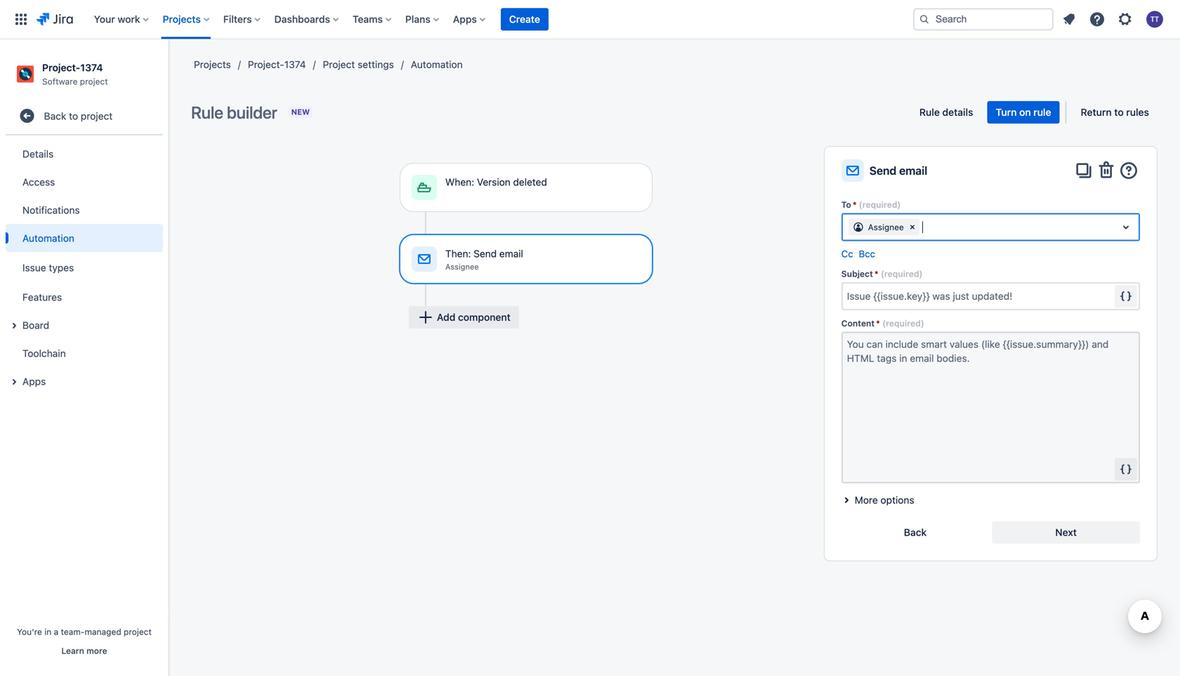 Task type: describe. For each thing, give the bounding box(es) containing it.
rules
[[1127, 106, 1149, 118]]

next button
[[992, 522, 1140, 544]]

you're
[[17, 627, 42, 637]]

send email image
[[844, 162, 861, 179]]

dashboards
[[274, 13, 330, 25]]

project settings
[[323, 59, 394, 70]]

component
[[458, 312, 511, 323]]

your work
[[94, 13, 140, 25]]

your
[[94, 13, 115, 25]]

assignee inside then: send email assignee
[[445, 262, 479, 272]]

to * (required)
[[842, 200, 901, 210]]

add component
[[437, 312, 511, 323]]

* for content
[[876, 319, 880, 328]]

bcc
[[859, 248, 875, 260]]

you're in a team-managed project
[[17, 627, 152, 637]]

plans button
[[401, 8, 445, 31]]

more options button
[[838, 492, 1140, 509]]

create button
[[501, 8, 549, 31]]

new
[[291, 107, 310, 117]]

issue types
[[22, 262, 74, 274]]

* for subject
[[875, 269, 879, 279]]

subject * (required)
[[842, 269, 923, 279]]

return
[[1081, 106, 1112, 118]]

on
[[1020, 106, 1031, 118]]

banner containing your work
[[0, 0, 1180, 39]]

settings image
[[1117, 11, 1134, 28]]

project
[[323, 59, 355, 70]]

apps button
[[449, 8, 491, 31]]

rule details button
[[911, 101, 982, 124]]

features link
[[6, 283, 163, 311]]

to for return
[[1115, 106, 1124, 118]]

subject
[[842, 269, 873, 279]]

learn
[[61, 646, 84, 656]]

0 vertical spatial email
[[899, 164, 928, 177]]

builder
[[227, 103, 277, 122]]

apps inside apps button
[[22, 376, 46, 387]]

rule for rule details
[[920, 106, 940, 118]]

toolchain link
[[6, 339, 163, 368]]

0 vertical spatial assignee
[[868, 222, 904, 232]]

content
[[842, 319, 875, 328]]

version
[[477, 176, 511, 188]]

create
[[509, 13, 540, 25]]

learn more
[[61, 646, 107, 656]]

automation for project settings
[[411, 59, 463, 70]]

deleted
[[513, 176, 547, 188]]

email inside then: send email assignee
[[499, 248, 523, 260]]

expand image
[[6, 374, 22, 391]]

turn on rule button
[[988, 101, 1060, 124]]

automation link for project settings
[[411, 56, 463, 73]]

clear image
[[907, 222, 918, 233]]

change trigger image
[[619, 157, 636, 174]]

apps button
[[6, 368, 163, 396]]

(required) for to * (required)
[[859, 200, 901, 210]]

then: send email assignee
[[445, 248, 523, 272]]

next
[[1056, 527, 1077, 539]]

filters
[[223, 13, 252, 25]]

work
[[118, 13, 140, 25]]

open image
[[1118, 219, 1135, 236]]

learn more button
[[61, 646, 107, 657]]

You can include smart values (like {{issue.summary}}) and HTML tags in email bodies. text field
[[842, 332, 1140, 484]]

issue types link
[[6, 252, 163, 283]]

projects for projects dropdown button
[[163, 13, 201, 25]]

rule
[[1034, 106, 1051, 118]]

Search field
[[913, 8, 1054, 31]]

view recommended smart values image
[[1118, 461, 1135, 478]]

project-1374 software project
[[42, 62, 108, 86]]

duplicate image
[[1073, 159, 1095, 182]]

access link
[[6, 168, 163, 196]]

user field image
[[853, 222, 864, 233]]

when: version deleted button
[[400, 163, 653, 212]]

view recommended smart values image
[[1118, 288, 1135, 305]]

learn more image
[[1118, 159, 1140, 182]]

help image
[[1089, 11, 1106, 28]]

cc bcc
[[842, 248, 875, 260]]

your work button
[[90, 8, 154, 31]]

access
[[22, 176, 55, 188]]

add component image
[[417, 215, 434, 232]]

to for back
[[69, 110, 78, 122]]

when: version deleted
[[445, 176, 547, 188]]

* for to
[[853, 200, 857, 210]]

projects button
[[158, 8, 215, 31]]

project-1374
[[248, 59, 306, 70]]

send email
[[870, 164, 928, 177]]

group inside sidebar element
[[6, 136, 163, 400]]

teams button
[[348, 8, 397, 31]]

plans
[[405, 13, 431, 25]]

details link
[[6, 140, 163, 168]]

turn on rule
[[996, 106, 1051, 118]]



Task type: vqa. For each thing, say whether or not it's contained in the screenshot.
bottommost the Create
no



Task type: locate. For each thing, give the bounding box(es) containing it.
apps
[[453, 13, 477, 25], [22, 376, 46, 387]]

add
[[437, 312, 456, 323]]

projects
[[163, 13, 201, 25], [194, 59, 231, 70]]

delete image down "return to rules" button
[[1095, 159, 1118, 182]]

1 horizontal spatial automation
[[411, 59, 463, 70]]

0 vertical spatial automation link
[[411, 56, 463, 73]]

(required)
[[859, 200, 901, 210], [881, 269, 923, 279], [883, 319, 924, 328]]

send right send email "icon"
[[870, 164, 897, 177]]

to down software
[[69, 110, 78, 122]]

2 vertical spatial project
[[124, 627, 152, 637]]

filters button
[[219, 8, 266, 31]]

then:
[[445, 248, 471, 260]]

1 horizontal spatial automation link
[[411, 56, 463, 73]]

1 horizontal spatial project-
[[248, 59, 284, 70]]

0 horizontal spatial rule
[[191, 103, 223, 122]]

0 vertical spatial back
[[44, 110, 66, 122]]

board
[[22, 320, 49, 331]]

features
[[22, 291, 62, 303]]

None text field
[[922, 220, 925, 234]]

1 vertical spatial automation
[[22, 232, 74, 244]]

project- up software
[[42, 62, 80, 73]]

notifications image
[[1061, 11, 1078, 28]]

delete image for duplicate image
[[1095, 159, 1118, 182]]

back to project
[[44, 110, 113, 122]]

send right then: on the left of page
[[474, 248, 497, 260]]

(required) right content
[[883, 319, 924, 328]]

projects link
[[194, 56, 231, 73]]

1374 for project-1374
[[284, 59, 306, 70]]

2 vertical spatial (required)
[[883, 319, 924, 328]]

rule for rule builder
[[191, 103, 223, 122]]

send inside then: send email assignee
[[474, 248, 497, 260]]

project settings link
[[323, 56, 394, 73]]

expand image
[[6, 318, 22, 335]]

board button
[[6, 311, 163, 339]]

0 vertical spatial project
[[80, 76, 108, 86]]

assignee
[[868, 222, 904, 232], [445, 262, 479, 272]]

back inside button
[[904, 527, 927, 539]]

1 vertical spatial assignee
[[445, 262, 479, 272]]

return to rules button
[[1073, 101, 1158, 124]]

project-1374 link
[[248, 56, 306, 73]]

0 horizontal spatial back
[[44, 110, 66, 122]]

add component button
[[409, 306, 519, 329]]

1374 for project-1374 software project
[[80, 62, 103, 73]]

duplicate image
[[595, 229, 612, 246]]

project- for project-1374
[[248, 59, 284, 70]]

delete image
[[1095, 159, 1118, 182], [619, 229, 636, 246]]

0 horizontal spatial assignee
[[445, 262, 479, 272]]

* right the to
[[853, 200, 857, 210]]

return to rules
[[1081, 106, 1149, 118]]

banner
[[0, 0, 1180, 39]]

automation down plans popup button
[[411, 59, 463, 70]]

1 vertical spatial delete image
[[619, 229, 636, 246]]

group
[[6, 136, 163, 400]]

settings
[[358, 59, 394, 70]]

back
[[44, 110, 66, 122], [904, 527, 927, 539]]

1 horizontal spatial rule
[[920, 106, 940, 118]]

automation down the notifications
[[22, 232, 74, 244]]

when:
[[445, 176, 474, 188]]

rule details
[[920, 106, 973, 118]]

to
[[842, 200, 851, 210]]

apps right plans popup button
[[453, 13, 477, 25]]

1374 up back to project link
[[80, 62, 103, 73]]

rule left details
[[920, 106, 940, 118]]

back button
[[842, 522, 990, 544]]

1 horizontal spatial apps
[[453, 13, 477, 25]]

email up "to * (required)"
[[899, 164, 928, 177]]

your profile and settings image
[[1147, 11, 1163, 28]]

(required) up 'user field' icon
[[859, 200, 901, 210]]

Issue {{issue.key}} was just updated! field
[[843, 284, 1115, 309]]

1374 left project
[[284, 59, 306, 70]]

a
[[54, 627, 58, 637]]

send
[[870, 164, 897, 177], [474, 248, 497, 260]]

to inside button
[[1115, 106, 1124, 118]]

add component image
[[417, 309, 434, 326]]

cc button
[[842, 248, 853, 260]]

1 vertical spatial project
[[81, 110, 113, 122]]

software
[[42, 76, 78, 86]]

* right content
[[876, 319, 880, 328]]

projects for the 'projects' link
[[194, 59, 231, 70]]

0 horizontal spatial 1374
[[80, 62, 103, 73]]

* right subject
[[875, 269, 879, 279]]

1 vertical spatial back
[[904, 527, 927, 539]]

project- for project-1374 software project
[[42, 62, 80, 73]]

*
[[853, 200, 857, 210], [875, 269, 879, 279], [876, 319, 880, 328]]

more options
[[855, 495, 915, 506]]

1 horizontal spatial 1374
[[284, 59, 306, 70]]

assignee left clear icon at top
[[868, 222, 904, 232]]

0 vertical spatial *
[[853, 200, 857, 210]]

content * (required)
[[842, 319, 924, 328]]

automation for notifications
[[22, 232, 74, 244]]

bcc button
[[859, 248, 875, 260]]

more
[[86, 646, 107, 656]]

options
[[881, 495, 915, 506]]

1374 inside 'project-1374 software project'
[[80, 62, 103, 73]]

automation link for notifications
[[6, 224, 163, 252]]

cc
[[842, 248, 853, 260]]

in
[[44, 627, 51, 637]]

assignee down then: on the left of page
[[445, 262, 479, 272]]

0 vertical spatial send
[[870, 164, 897, 177]]

0 horizontal spatial automation
[[22, 232, 74, 244]]

apps down toolchain
[[22, 376, 46, 387]]

back down software
[[44, 110, 66, 122]]

dashboards button
[[270, 8, 344, 31]]

group containing details
[[6, 136, 163, 400]]

1 horizontal spatial email
[[899, 164, 928, 177]]

1 vertical spatial *
[[875, 269, 879, 279]]

toolchain
[[22, 348, 66, 359]]

1 vertical spatial automation link
[[6, 224, 163, 252]]

1 horizontal spatial back
[[904, 527, 927, 539]]

managed
[[85, 627, 121, 637]]

1 vertical spatial (required)
[[881, 269, 923, 279]]

(required) for subject * (required)
[[881, 269, 923, 279]]

back inside sidebar element
[[44, 110, 66, 122]]

1 horizontal spatial send
[[870, 164, 897, 177]]

jira image
[[37, 11, 73, 28], [37, 11, 73, 28]]

0 vertical spatial (required)
[[859, 200, 901, 210]]

to left rules
[[1115, 106, 1124, 118]]

1 vertical spatial email
[[499, 248, 523, 260]]

1374
[[284, 59, 306, 70], [80, 62, 103, 73]]

1 vertical spatial projects
[[194, 59, 231, 70]]

1 vertical spatial apps
[[22, 376, 46, 387]]

sidebar navigation image
[[153, 56, 184, 84]]

back to project link
[[6, 102, 163, 130]]

1 horizontal spatial to
[[1115, 106, 1124, 118]]

0 horizontal spatial apps
[[22, 376, 46, 387]]

(required) right subject
[[881, 269, 923, 279]]

rule inside button
[[920, 106, 940, 118]]

delete image for duplicate icon
[[619, 229, 636, 246]]

turn
[[996, 106, 1017, 118]]

2 vertical spatial *
[[876, 319, 880, 328]]

project up details link
[[81, 110, 113, 122]]

email
[[899, 164, 928, 177], [499, 248, 523, 260]]

notifications link
[[6, 196, 163, 224]]

(required) for content * (required)
[[883, 319, 924, 328]]

automation inside group
[[22, 232, 74, 244]]

project inside 'project-1374 software project'
[[80, 76, 108, 86]]

project- inside 'project-1374 software project'
[[42, 62, 80, 73]]

email right then: on the left of page
[[499, 248, 523, 260]]

0 horizontal spatial email
[[499, 248, 523, 260]]

delete image right duplicate icon
[[619, 229, 636, 246]]

1 horizontal spatial assignee
[[868, 222, 904, 232]]

back for back to project
[[44, 110, 66, 122]]

0 vertical spatial automation
[[411, 59, 463, 70]]

1 vertical spatial send
[[474, 248, 497, 260]]

0 vertical spatial apps
[[453, 13, 477, 25]]

projects right sidebar navigation icon
[[194, 59, 231, 70]]

automation link down plans popup button
[[411, 56, 463, 73]]

teams
[[353, 13, 383, 25]]

project- up builder
[[248, 59, 284, 70]]

types
[[49, 262, 74, 274]]

0 vertical spatial delete image
[[1095, 159, 1118, 182]]

project right software
[[80, 76, 108, 86]]

search image
[[919, 14, 930, 25]]

projects inside dropdown button
[[163, 13, 201, 25]]

rule builder
[[191, 103, 277, 122]]

automation
[[411, 59, 463, 70], [22, 232, 74, 244]]

sidebar element
[[0, 39, 169, 677]]

0 vertical spatial projects
[[163, 13, 201, 25]]

back for back
[[904, 527, 927, 539]]

appswitcher icon image
[[13, 11, 30, 28]]

0 horizontal spatial automation link
[[6, 224, 163, 252]]

project
[[80, 76, 108, 86], [81, 110, 113, 122], [124, 627, 152, 637]]

apps inside apps dropdown button
[[453, 13, 477, 25]]

0 horizontal spatial delete image
[[619, 229, 636, 246]]

0 horizontal spatial to
[[69, 110, 78, 122]]

1 horizontal spatial delete image
[[1095, 159, 1118, 182]]

team-
[[61, 627, 85, 637]]

issue
[[22, 262, 46, 274]]

project-
[[248, 59, 284, 70], [42, 62, 80, 73]]

details
[[943, 106, 973, 118]]

project right managed
[[124, 627, 152, 637]]

rule
[[191, 103, 223, 122], [920, 106, 940, 118]]

0 horizontal spatial project-
[[42, 62, 80, 73]]

more
[[855, 495, 878, 506]]

primary element
[[8, 0, 902, 39]]

back down options
[[904, 527, 927, 539]]

notifications
[[22, 204, 80, 216]]

to inside sidebar element
[[69, 110, 78, 122]]

details
[[22, 148, 54, 160]]

to
[[1115, 106, 1124, 118], [69, 110, 78, 122]]

0 horizontal spatial send
[[474, 248, 497, 260]]

automation link up types
[[6, 224, 163, 252]]

rule left builder
[[191, 103, 223, 122]]

projects up sidebar navigation icon
[[163, 13, 201, 25]]



